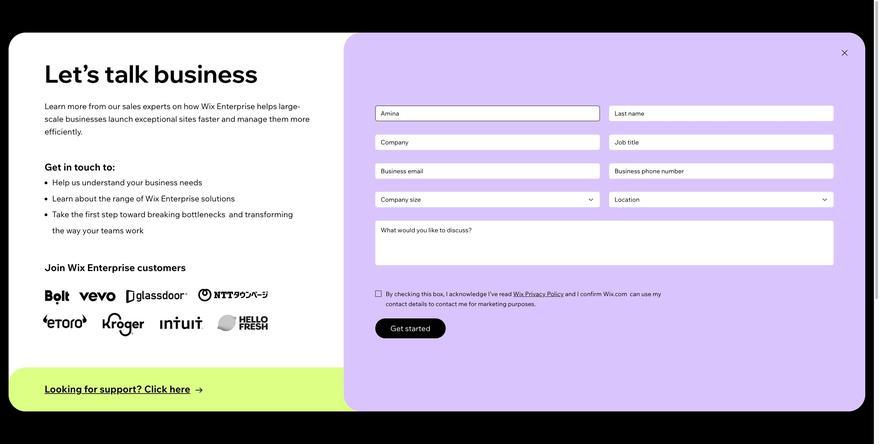 Task type: describe. For each thing, give the bounding box(es) containing it.
Company text field
[[376, 135, 600, 150]]

First name text field
[[376, 106, 600, 121]]

Last name text field
[[610, 106, 835, 121]]

Business email email field
[[376, 163, 600, 179]]



Task type: vqa. For each thing, say whether or not it's contained in the screenshot.
Job Title text box
yes



Task type: locate. For each thing, give the bounding box(es) containing it.
Job title text field
[[610, 135, 834, 150]]

Business phone number telephone field
[[610, 163, 835, 179]]

What would you like to discuss? text field
[[376, 221, 834, 266]]



